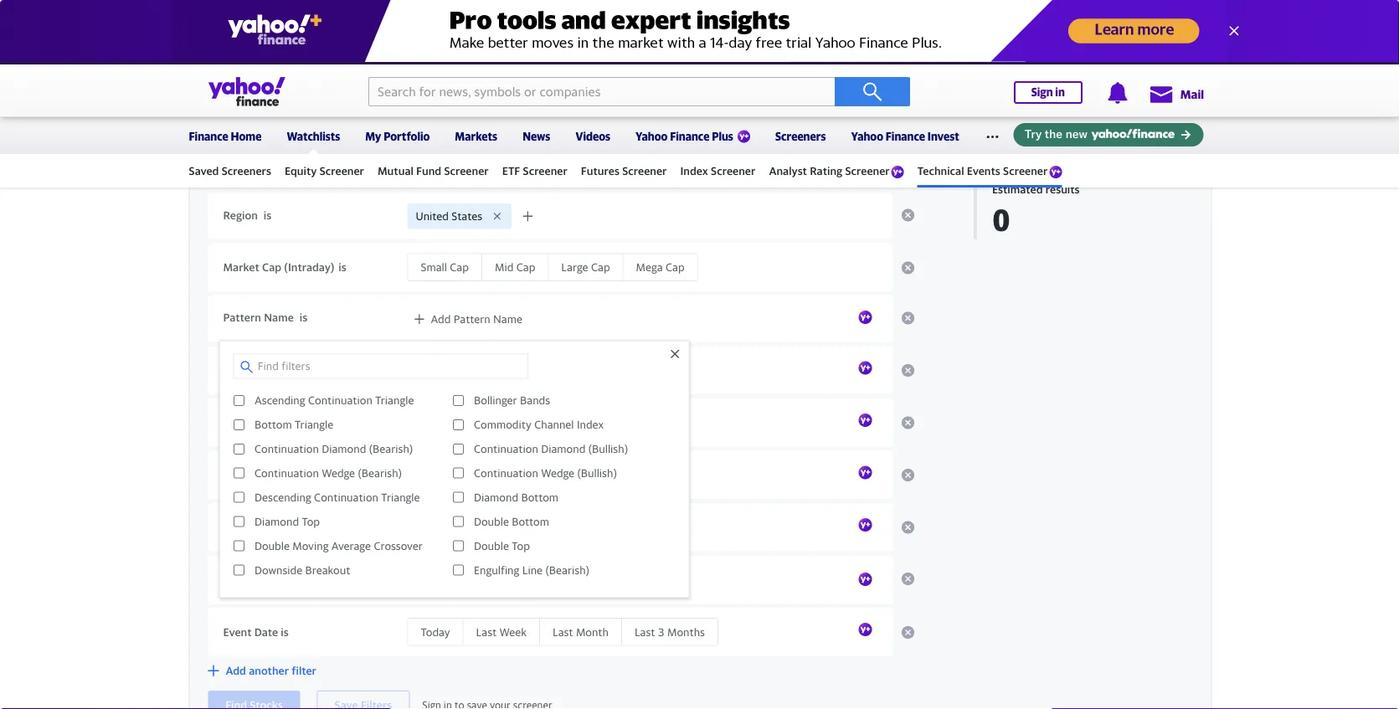 Task type: describe. For each thing, give the bounding box(es) containing it.
1 horizontal spatial index
[[680, 164, 708, 177]]

short term button
[[408, 409, 489, 436]]

yahoo finance premium logo image for technical events screener
[[1049, 166, 1062, 178]]

week
[[499, 626, 527, 638]]

bollinger
[[474, 393, 517, 406]]

sign
[[1031, 86, 1053, 99]]

mega cap button
[[623, 254, 697, 281]]

more...
[[535, 49, 569, 62]]

screener down 'premium yahoo finance logo'
[[711, 164, 756, 177]]

mid cap
[[495, 261, 535, 274]]

screeners for saved screeners
[[222, 164, 271, 177]]

reversal button
[[498, 514, 566, 540]]

1,966.60
[[1010, 86, 1056, 99]]

filter
[[292, 664, 316, 677]]

last for last month
[[553, 626, 573, 638]]

is right region
[[264, 208, 271, 221]]

mobile
[[475, 49, 508, 62]]

frame
[[251, 416, 282, 429]]

triangle for descending continuation triangle
[[381, 490, 420, 503]]

crossover
[[373, 539, 422, 552]]

my portfolio link
[[365, 119, 430, 151]]

invest
[[927, 130, 959, 143]]

1 vertical spatial price
[[273, 566, 298, 579]]

yahoo for yahoo finance plus
[[636, 130, 668, 143]]

screener up estimated
[[1003, 164, 1048, 177]]

line
[[522, 563, 542, 576]]

1 horizontal spatial pattern
[[454, 312, 490, 325]]

screener down untitled
[[320, 164, 364, 177]]

mutual fund screener
[[378, 164, 489, 177]]

(bearish) for continuation diamond (bearish)
[[369, 442, 413, 455]]

continuation up continuation diamond (bearish)
[[308, 393, 372, 406]]

0 vertical spatial news link
[[139, 49, 166, 62]]

oil
[[878, 68, 892, 81]]

0 horizontal spatial price
[[223, 468, 248, 481]]

equity screener
[[285, 164, 364, 177]]

last 3 months button
[[622, 619, 717, 645]]

navigation containing finance home
[[0, 115, 1399, 188]]

expected price % move
[[223, 566, 340, 579]]

region
[[223, 208, 258, 221]]

try the new yahoo finance image
[[1014, 123, 1204, 146]]

technical events screener link
[[917, 157, 1062, 185]]

top for diamond top
[[302, 515, 320, 528]]

reversal
[[511, 521, 553, 534]]

(bearish) for continuation wedge (bearish)
[[358, 466, 402, 479]]

videos
[[575, 130, 610, 143]]

months
[[667, 626, 705, 638]]

1 vertical spatial mail
[[1180, 87, 1204, 101]]

diamond up continuation wedge (bearish)
[[321, 442, 366, 455]]

markets
[[1059, 49, 1095, 60]]

yahoo finance invest link
[[851, 119, 959, 151]]

next image
[[1188, 78, 1214, 103]]

long
[[574, 416, 597, 429]]

last for last week
[[476, 626, 497, 638]]

yahoo finance invest
[[851, 130, 959, 143]]

build stocks screener with filters below
[[208, 169, 433, 184]]

fund
[[416, 164, 441, 177]]

time
[[223, 416, 248, 429]]

downside breakout
[[254, 563, 350, 576]]

triangle for ascending continuation triangle
[[375, 393, 414, 406]]

estimated
[[992, 182, 1043, 195]]

new untitled screener
[[292, 128, 443, 145]]

1 horizontal spatial news
[[523, 130, 550, 143]]

1 vertical spatial triangle
[[294, 418, 333, 431]]

mid for mid term
[[501, 416, 520, 429]]

crude
[[846, 68, 876, 81]]

is right date
[[281, 626, 289, 638]]

continuation for continuation diamond (bullish)
[[474, 442, 538, 455]]

equity
[[285, 164, 317, 177]]

remove market cap (intraday) image
[[901, 261, 915, 275]]

/
[[281, 128, 287, 145]]

currency in usd
[[461, 172, 535, 183]]

continuation diamond (bullish)
[[474, 442, 628, 455]]

entertainment link
[[317, 49, 388, 62]]

estimated results 0
[[992, 182, 1080, 238]]

is right outlook
[[267, 364, 274, 377]]

last month
[[553, 626, 609, 638]]

0 vertical spatial news
[[139, 49, 166, 62]]

mutual fund screener link
[[378, 157, 489, 185]]

cap for market
[[262, 261, 281, 274]]

in for sign in
[[1055, 86, 1065, 99]]

etf screener
[[502, 164, 567, 177]]

0 vertical spatial mail link
[[92, 49, 112, 62]]

continuation for continuation diamond (bearish)
[[254, 442, 319, 455]]

search
[[415, 49, 448, 62]]

russell 2000
[[682, 68, 746, 81]]

screener right futures
[[622, 164, 667, 177]]

diamond down channel
[[541, 442, 585, 455]]

(bullish) for continuation wedge (bullish)
[[577, 466, 617, 479]]

s&p
[[189, 68, 209, 81]]

dow 30 link
[[353, 68, 391, 81]]

small cap
[[421, 261, 469, 274]]

1 vertical spatial news link
[[523, 119, 550, 151]]

change
[[255, 521, 292, 534]]

continuation for continuation wedge (bullish)
[[474, 466, 538, 479]]

month
[[576, 626, 609, 638]]

remove price period image
[[901, 469, 915, 482]]

crude oil link
[[846, 68, 892, 81]]

screeners up analyst
[[775, 130, 826, 143]]

diamond down weekly button
[[474, 490, 518, 503]]

move
[[312, 566, 340, 579]]

finance home
[[189, 130, 262, 143]]

cap for small
[[450, 261, 469, 274]]

below
[[399, 169, 433, 184]]

previous image
[[1168, 78, 1194, 103]]

saved
[[189, 164, 219, 177]]

another
[[249, 664, 289, 677]]

(+0.27%)
[[872, 101, 910, 112]]

screener
[[281, 169, 331, 184]]

screener down markets
[[444, 164, 489, 177]]

+16.40
[[1010, 101, 1040, 112]]

0 vertical spatial in
[[1121, 49, 1129, 60]]

bottom for double bottom
[[512, 515, 549, 528]]

period
[[251, 468, 284, 481]]

all screeners link
[[189, 128, 276, 145]]

sports link
[[257, 49, 290, 62]]

sign in link
[[1014, 81, 1082, 104]]

(bullish) for continuation diamond (bullish)
[[588, 442, 628, 455]]

untitled
[[325, 128, 380, 145]]

continuation down continuation wedge (bearish)
[[314, 490, 378, 503]]

ascending continuation triangle
[[254, 393, 414, 406]]

+0.21
[[846, 101, 870, 112]]

yahoo finance premium logo image for analyst rating screener
[[891, 166, 904, 178]]

close image
[[1225, 22, 1242, 39]]

crude oil 78.47 +0.21 (+0.27%)
[[846, 68, 910, 112]]

nasdaq link
[[517, 68, 555, 81]]

term for long term
[[600, 416, 625, 429]]

large cap button
[[549, 254, 623, 281]]

market
[[223, 261, 259, 274]]

bollinger bands
[[474, 393, 550, 406]]



Task type: locate. For each thing, give the bounding box(es) containing it.
top for double top
[[512, 539, 530, 552]]

double for double top
[[474, 539, 509, 552]]

0 horizontal spatial yahoo
[[636, 130, 668, 143]]

0 horizontal spatial wedge
[[321, 466, 355, 479]]

screeners up saved screeners
[[210, 128, 276, 145]]

wedge up descending continuation triangle
[[321, 466, 355, 479]]

states
[[452, 210, 482, 222]]

descending continuation triangle
[[254, 490, 420, 503]]

double for double bottom
[[474, 515, 509, 528]]

(bearish) down short term button
[[369, 442, 413, 455]]

pattern down market
[[223, 311, 261, 324]]

cap right market
[[262, 261, 281, 274]]

triangle up continuation diamond (bearish)
[[294, 418, 333, 431]]

pattern name is
[[223, 311, 307, 324]]

1 vertical spatial index
[[577, 418, 604, 431]]

remove trend change type image
[[901, 521, 915, 534]]

0 vertical spatial (bullish)
[[588, 442, 628, 455]]

1 horizontal spatial last
[[553, 626, 573, 638]]

home inside home link
[[35, 49, 65, 62]]

bottom down diamond bottom
[[512, 515, 549, 528]]

add for add pattern name
[[431, 312, 451, 325]]

mid for mid cap
[[495, 261, 514, 274]]

cap for mid
[[516, 261, 535, 274]]

news link up etf screener
[[523, 119, 550, 151]]

news
[[139, 49, 166, 62], [523, 130, 550, 143]]

remove expected price % move image
[[901, 572, 915, 586]]

0 horizontal spatial mail
[[92, 49, 112, 62]]

0 vertical spatial add
[[431, 312, 451, 325]]

0 horizontal spatial last
[[476, 626, 497, 638]]

None text field
[[407, 568, 499, 591]]

mail link down 49
[[1149, 79, 1204, 109]]

my
[[365, 130, 381, 143]]

cap inside the small cap button
[[450, 261, 469, 274]]

plus
[[712, 130, 733, 143]]

index screener link
[[680, 157, 756, 185]]

term inside 'long term' button
[[600, 416, 625, 429]]

last left 3
[[635, 626, 655, 638]]

mail link right home link
[[92, 49, 112, 62]]

videos link
[[575, 119, 610, 151]]

large cap
[[561, 261, 610, 274]]

0 horizontal spatial news
[[139, 49, 166, 62]]

finance link
[[193, 49, 231, 62]]

top down reversal
[[512, 539, 530, 552]]

screener right rating
[[845, 164, 890, 177]]

diamond
[[321, 442, 366, 455], [541, 442, 585, 455], [474, 490, 518, 503], [254, 515, 299, 528]]

0 vertical spatial price
[[223, 468, 248, 481]]

0 vertical spatial mid
[[495, 261, 514, 274]]

last left month
[[553, 626, 573, 638]]

1 vertical spatial bottom
[[521, 490, 558, 503]]

double down trend change type
[[254, 539, 289, 552]]

0 vertical spatial top
[[302, 515, 320, 528]]

price
[[223, 468, 248, 481], [273, 566, 298, 579]]

1 horizontal spatial term
[[523, 416, 548, 429]]

0 vertical spatial (bearish)
[[369, 442, 413, 455]]

saved screeners link
[[189, 157, 271, 185]]

news link left finance link
[[139, 49, 166, 62]]

1 vertical spatial (bullish)
[[577, 466, 617, 479]]

finance
[[193, 49, 231, 62], [189, 130, 228, 143], [670, 130, 710, 143], [886, 130, 925, 143]]

yahoo down +0.21
[[851, 130, 883, 143]]

top up moving
[[302, 515, 320, 528]]

1 wedge from the left
[[321, 466, 355, 479]]

continuation down commodity
[[474, 442, 538, 455]]

1
[[1131, 49, 1137, 60]]

home inside 'finance home' link
[[231, 130, 262, 143]]

0 vertical spatial mail
[[92, 49, 112, 62]]

short
[[421, 416, 448, 429]]

2000
[[719, 68, 746, 81]]

double up the 'engulfing'
[[474, 539, 509, 552]]

close image
[[667, 346, 682, 361]]

continuation down bottom triangle
[[254, 442, 319, 455]]

price period is
[[223, 468, 294, 481]]

remove pattern name image
[[901, 312, 915, 325]]

1 horizontal spatial add
[[431, 312, 451, 325]]

is right (intraday)
[[339, 261, 346, 274]]

continuation up descending
[[254, 466, 319, 479]]

49
[[1162, 49, 1173, 60]]

remove outlook image
[[901, 364, 915, 377]]

event
[[223, 626, 252, 638]]

1 horizontal spatial yahoo
[[851, 130, 883, 143]]

search image
[[862, 82, 882, 102]]

analyst rating screener link
[[769, 157, 904, 185]]

1 horizontal spatial mail
[[1180, 87, 1204, 101]]

time frame is
[[223, 416, 293, 429]]

cap right large
[[591, 261, 610, 274]]

hour
[[1139, 49, 1160, 60]]

0 horizontal spatial mail link
[[92, 49, 112, 62]]

0 horizontal spatial name
[[264, 311, 294, 324]]

0 horizontal spatial pattern
[[223, 311, 261, 324]]

home link
[[12, 47, 65, 62]]

Search for news, symbols or companies text field
[[368, 77, 835, 106]]

continuation for continuation button
[[421, 521, 485, 534]]

premium yahoo finance logo image
[[738, 130, 750, 143]]

term right long
[[600, 416, 625, 429]]

term for short term
[[451, 416, 475, 429]]

yahoo finance premium logo image up results
[[1049, 166, 1062, 178]]

1 yahoo from the left
[[636, 130, 668, 143]]

wedge for (bearish)
[[321, 466, 355, 479]]

u.s.
[[1041, 49, 1058, 60]]

cap left large
[[516, 261, 535, 274]]

price left %
[[273, 566, 298, 579]]

add down small cap
[[431, 312, 451, 325]]

triangle
[[375, 393, 414, 406], [294, 418, 333, 431], [381, 490, 420, 503]]

mid up add pattern name
[[495, 261, 514, 274]]

1 horizontal spatial price
[[273, 566, 298, 579]]

in left usd
[[505, 172, 513, 183]]

screeners link
[[775, 119, 826, 151]]

futures
[[581, 164, 620, 177]]

0 vertical spatial index
[[680, 164, 708, 177]]

notifications image
[[1107, 82, 1128, 104]]

remove event date image
[[901, 626, 915, 639]]

1 vertical spatial top
[[512, 539, 530, 552]]

news left finance link
[[139, 49, 166, 62]]

continuation for continuation wedge (bearish)
[[254, 466, 319, 479]]

navigation
[[0, 115, 1399, 188]]

portfolio
[[384, 130, 430, 143]]

in up (+0.84%)
[[1055, 86, 1065, 99]]

1 last from the left
[[476, 626, 497, 638]]

gold
[[1010, 68, 1033, 81]]

add pattern name
[[431, 312, 522, 325]]

date
[[254, 626, 278, 638]]

analyst
[[769, 164, 807, 177]]

1 vertical spatial home
[[231, 130, 262, 143]]

price left period in the bottom of the page
[[223, 468, 248, 481]]

entertainment
[[317, 49, 388, 62]]

0 horizontal spatial home
[[35, 49, 65, 62]]

outlook
[[223, 364, 264, 377]]

3 term from the left
[[600, 416, 625, 429]]

index right channel
[[577, 418, 604, 431]]

name down market cap (intraday) is
[[264, 311, 294, 324]]

3 last from the left
[[635, 626, 655, 638]]

small cap button
[[408, 254, 482, 281]]

screeners down the all screeners /
[[222, 164, 271, 177]]

screener
[[383, 128, 443, 145], [320, 164, 364, 177], [444, 164, 489, 177], [523, 164, 567, 177], [622, 164, 667, 177], [711, 164, 756, 177], [845, 164, 890, 177], [1003, 164, 1048, 177]]

mail link
[[92, 49, 112, 62], [1149, 79, 1204, 109]]

commodity channel index
[[474, 418, 604, 431]]

is right frame in the bottom of the page
[[285, 416, 293, 429]]

yahoo
[[636, 130, 668, 143], [851, 130, 883, 143]]

1 term from the left
[[451, 416, 475, 429]]

cap for large
[[591, 261, 610, 274]]

0 horizontal spatial yahoo finance premium logo image
[[891, 166, 904, 178]]

1 vertical spatial add
[[226, 664, 246, 677]]

diamond down descending
[[254, 515, 299, 528]]

1 vertical spatial news
[[523, 130, 550, 143]]

large
[[561, 261, 588, 274]]

yahoo up futures screener
[[636, 130, 668, 143]]

add for add another filter
[[226, 664, 246, 677]]

30
[[378, 68, 391, 81]]

0 vertical spatial triangle
[[375, 393, 414, 406]]

1 horizontal spatial yahoo finance premium logo image
[[1049, 166, 1062, 178]]

1 horizontal spatial top
[[512, 539, 530, 552]]

remove region image
[[901, 209, 915, 222]]

0 horizontal spatial top
[[302, 515, 320, 528]]

news up etf screener
[[523, 130, 550, 143]]

continuation up diamond bottom
[[474, 466, 538, 479]]

name down the mid cap
[[493, 312, 522, 325]]

yahoo finance premium logo image inside analyst rating screener link
[[891, 166, 904, 178]]

2 cap from the left
[[450, 261, 469, 274]]

diamond bottom
[[474, 490, 558, 503]]

continuation inside button
[[421, 521, 485, 534]]

technical
[[917, 164, 964, 177]]

close
[[1097, 49, 1119, 60]]

bottom down ascending
[[254, 418, 292, 431]]

500
[[211, 68, 231, 81]]

yahoo finance premium logo image down yahoo finance invest
[[891, 166, 904, 178]]

last left week
[[476, 626, 497, 638]]

results
[[1046, 182, 1080, 195]]

breakout
[[305, 563, 350, 576]]

mega cap
[[636, 261, 685, 274]]

double moving average crossover
[[254, 539, 422, 552]]

screener up fund
[[383, 128, 443, 145]]

yahoo finance plus
[[636, 130, 733, 143]]

index down the yahoo finance plus link
[[680, 164, 708, 177]]

0 horizontal spatial term
[[451, 416, 475, 429]]

stocks
[[240, 169, 278, 184]]

cap inside mega cap button
[[666, 261, 685, 274]]

engulfing
[[474, 563, 519, 576]]

filters
[[362, 169, 396, 184]]

1 vertical spatial mid
[[501, 416, 520, 429]]

watchlists
[[287, 130, 340, 143]]

(bullish)
[[588, 442, 628, 455], [577, 466, 617, 479]]

mobile link
[[475, 49, 508, 62]]

2 yahoo from the left
[[851, 130, 883, 143]]

united states button
[[407, 203, 512, 229]]

technical events screener
[[917, 164, 1048, 177]]

sports
[[257, 49, 290, 62]]

diamond top
[[254, 515, 320, 528]]

term right short
[[451, 416, 475, 429]]

5 cap from the left
[[666, 261, 685, 274]]

wedge down continuation diamond (bullish)
[[541, 466, 574, 479]]

in for currency in usd
[[505, 172, 513, 183]]

wedge for (bullish)
[[541, 466, 574, 479]]

weekly button
[[458, 462, 519, 488]]

3 cap from the left
[[516, 261, 535, 274]]

bottom for diamond bottom
[[521, 490, 558, 503]]

s&p 500
[[189, 68, 231, 81]]

cap inside mid cap button
[[516, 261, 535, 274]]

1 horizontal spatial mail link
[[1149, 79, 1204, 109]]

is
[[264, 208, 271, 221], [339, 261, 346, 274], [300, 311, 307, 324], [267, 364, 274, 377], [285, 416, 293, 429], [286, 468, 294, 481], [281, 626, 289, 638]]

continuation up double top
[[421, 521, 485, 534]]

1 horizontal spatial wedge
[[541, 466, 574, 479]]

rating
[[810, 164, 842, 177]]

trend
[[223, 521, 252, 534]]

downside
[[254, 563, 302, 576]]

add left another
[[226, 664, 246, 677]]

cap inside large cap "button"
[[591, 261, 610, 274]]

add inside button
[[226, 664, 246, 677]]

term down bands
[[523, 416, 548, 429]]

1 horizontal spatial news link
[[523, 119, 550, 151]]

2 yahoo finance premium logo image from the left
[[1049, 166, 1062, 178]]

dow 30
[[353, 68, 391, 81]]

market cap (intraday) is
[[223, 261, 346, 274]]

is down (intraday)
[[300, 311, 307, 324]]

continuation button
[[408, 514, 498, 540]]

1 horizontal spatial in
[[1055, 86, 1065, 99]]

term for mid term
[[523, 416, 548, 429]]

long term
[[574, 416, 625, 429]]

(+0.84%)
[[1042, 101, 1080, 112]]

1 vertical spatial in
[[1055, 86, 1065, 99]]

screeners for all screeners /
[[210, 128, 276, 145]]

(bearish) for engulfing line (bearish)
[[545, 563, 589, 576]]

last for last 3 months
[[635, 626, 655, 638]]

None checkbox
[[233, 395, 244, 406], [453, 395, 464, 406], [233, 419, 244, 430], [453, 419, 464, 430], [233, 492, 244, 503], [233, 540, 244, 551], [233, 564, 244, 575], [453, 564, 464, 575], [233, 395, 244, 406], [453, 395, 464, 406], [233, 419, 244, 430], [453, 419, 464, 430], [233, 492, 244, 503], [233, 540, 244, 551], [233, 564, 244, 575], [453, 564, 464, 575]]

1 vertical spatial (bearish)
[[358, 466, 402, 479]]

triangle up crossover
[[381, 490, 420, 503]]

2 horizontal spatial term
[[600, 416, 625, 429]]

continuation wedge (bullish)
[[474, 466, 617, 479]]

is right period in the bottom of the page
[[286, 468, 294, 481]]

double up double top
[[474, 515, 509, 528]]

mail right home link
[[92, 49, 112, 62]]

markets link
[[455, 119, 497, 151]]

remove time frame image
[[901, 416, 915, 430]]

3
[[658, 626, 665, 638]]

0 horizontal spatial in
[[505, 172, 513, 183]]

0 vertical spatial home
[[35, 49, 65, 62]]

0 horizontal spatial news link
[[139, 49, 166, 62]]

etf screener link
[[502, 157, 567, 185]]

2 vertical spatial triangle
[[381, 490, 420, 503]]

1 vertical spatial mail link
[[1149, 79, 1204, 109]]

1 cap from the left
[[262, 261, 281, 274]]

double for double moving average crossover
[[254, 539, 289, 552]]

yahoo for yahoo finance invest
[[851, 130, 883, 143]]

bottom
[[254, 418, 292, 431], [521, 490, 558, 503], [512, 515, 549, 528]]

last week
[[476, 626, 527, 638]]

1 horizontal spatial home
[[231, 130, 262, 143]]

pattern down the small cap button
[[454, 312, 490, 325]]

in left 1 at the right of the page
[[1121, 49, 1129, 60]]

0 vertical spatial bottom
[[254, 418, 292, 431]]

1 yahoo finance premium logo image from the left
[[891, 166, 904, 178]]

cap right mega
[[666, 261, 685, 274]]

screener right etf
[[523, 164, 567, 177]]

2 vertical spatial (bearish)
[[545, 563, 589, 576]]

2 horizontal spatial in
[[1121, 49, 1129, 60]]

bands
[[520, 393, 550, 406]]

2 wedge from the left
[[541, 466, 574, 479]]

0 horizontal spatial index
[[577, 418, 604, 431]]

2 horizontal spatial last
[[635, 626, 655, 638]]

double top
[[474, 539, 530, 552]]

cap right small
[[450, 261, 469, 274]]

2 vertical spatial in
[[505, 172, 513, 183]]

mid down bollinger bands
[[501, 416, 520, 429]]

cap for mega
[[666, 261, 685, 274]]

term inside short term button
[[451, 416, 475, 429]]

mail down minutes
[[1180, 87, 1204, 101]]

bottom down the continuation wedge (bullish) on the left bottom of the page
[[521, 490, 558, 503]]

0 horizontal spatial add
[[226, 664, 246, 677]]

Find filters field
[[234, 354, 527, 378]]

2 term from the left
[[523, 416, 548, 429]]

2 vertical spatial bottom
[[512, 515, 549, 528]]

1 horizontal spatial name
[[493, 312, 522, 325]]

triangle down find filters 'field'
[[375, 393, 414, 406]]

(bearish) right line
[[545, 563, 589, 576]]

etf
[[502, 164, 520, 177]]

yahoo finance premium logo image inside 'technical events screener' link
[[1049, 166, 1062, 178]]

advertisement region
[[395, 0, 1004, 32]]

2 last from the left
[[553, 626, 573, 638]]

futures screener link
[[581, 157, 667, 185]]

saved screeners
[[189, 164, 271, 177]]

yahoo finance premium logo image
[[891, 166, 904, 178], [1049, 166, 1062, 178]]

(bearish) up descending continuation triangle
[[358, 466, 402, 479]]

4 cap from the left
[[591, 261, 610, 274]]

term inside mid term button
[[523, 416, 548, 429]]

None checkbox
[[233, 443, 244, 454], [453, 443, 464, 454], [233, 467, 244, 478], [453, 467, 464, 478], [453, 492, 464, 503], [233, 516, 244, 527], [453, 516, 464, 527], [453, 540, 464, 551], [233, 443, 244, 454], [453, 443, 464, 454], [233, 467, 244, 478], [453, 467, 464, 478], [453, 492, 464, 503], [233, 516, 244, 527], [453, 516, 464, 527], [453, 540, 464, 551]]



Task type: vqa. For each thing, say whether or not it's contained in the screenshot.
third Cap from left
yes



